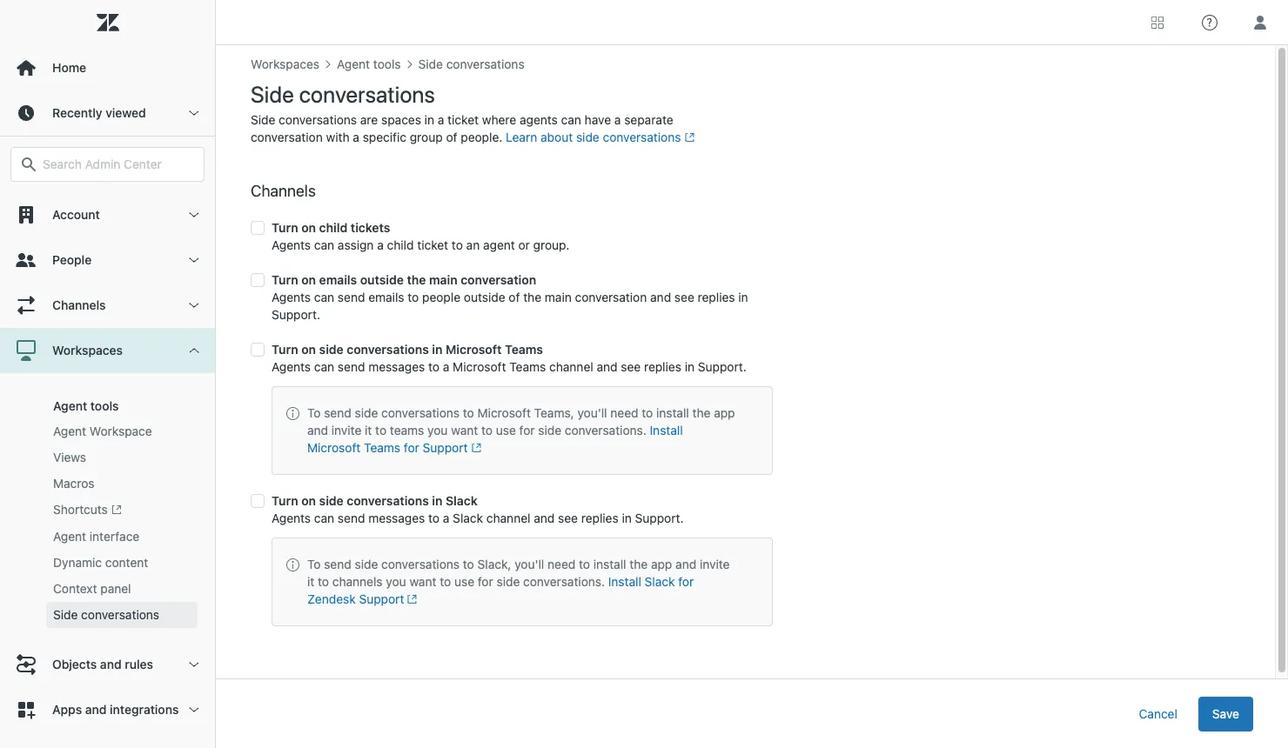 Task type: vqa. For each thing, say whether or not it's contained in the screenshot.
People on the top left of the page
yes



Task type: locate. For each thing, give the bounding box(es) containing it.
0 vertical spatial and
[[100, 658, 122, 673]]

tree
[[0, 192, 215, 734]]

agent left tools
[[53, 399, 87, 414]]

side conversations link
[[46, 603, 198, 629]]

agent tools element
[[53, 399, 119, 414]]

context panel link
[[46, 577, 198, 603]]

tree item containing workspaces
[[0, 328, 215, 643]]

viewed
[[106, 105, 146, 120]]

and for objects
[[100, 658, 122, 673]]

1 vertical spatial and
[[85, 703, 107, 718]]

1 vertical spatial agent
[[53, 424, 86, 439]]

workspaces
[[52, 343, 123, 358]]

and right apps
[[85, 703, 107, 718]]

recently viewed
[[52, 105, 146, 120]]

side conversations element
[[53, 607, 159, 625]]

None search field
[[2, 147, 213, 182]]

workspaces button
[[0, 328, 215, 374]]

context
[[53, 582, 97, 597]]

panel
[[100, 582, 131, 597]]

agent for agent tools
[[53, 399, 87, 414]]

dynamic content element
[[53, 555, 148, 572]]

objects and rules
[[52, 658, 153, 673]]

views element
[[53, 449, 86, 467]]

Search Admin Center field
[[43, 157, 193, 172]]

and left rules
[[100, 658, 122, 673]]

tools
[[90, 399, 119, 414]]

views link
[[46, 445, 198, 471]]

agent workspace element
[[53, 423, 152, 441]]

recently
[[52, 105, 102, 120]]

apps
[[52, 703, 82, 718]]

0 vertical spatial agent
[[53, 399, 87, 414]]

tree containing account
[[0, 192, 215, 734]]

agent tools
[[53, 399, 119, 414]]

tree item inside primary element
[[0, 328, 215, 643]]

primary element
[[0, 0, 216, 749]]

people button
[[0, 238, 215, 283]]

tree item
[[0, 328, 215, 643]]

and for apps
[[85, 703, 107, 718]]

none search field inside primary element
[[2, 147, 213, 182]]

save button
[[1199, 697, 1254, 732]]

recently viewed button
[[0, 91, 215, 136]]

help image
[[1203, 14, 1218, 30]]

apps and integrations button
[[0, 688, 215, 734]]

cancel
[[1140, 707, 1178, 722]]

rules
[[125, 658, 153, 673]]

1 agent from the top
[[53, 399, 87, 414]]

2 agent from the top
[[53, 424, 86, 439]]

2 vertical spatial agent
[[53, 530, 86, 545]]

agent
[[53, 399, 87, 414], [53, 424, 86, 439], [53, 530, 86, 545]]

home button
[[0, 45, 215, 91]]

interface
[[90, 530, 140, 545]]

3 agent from the top
[[53, 530, 86, 545]]

tree inside primary element
[[0, 192, 215, 734]]

dynamic content link
[[46, 551, 198, 577]]

agent for agent interface
[[53, 530, 86, 545]]

agent up views
[[53, 424, 86, 439]]

people
[[52, 253, 92, 267]]

agent up the dynamic at the left bottom
[[53, 530, 86, 545]]

account button
[[0, 192, 215, 238]]

and
[[100, 658, 122, 673], [85, 703, 107, 718]]

side conversations
[[53, 608, 159, 623]]



Task type: describe. For each thing, give the bounding box(es) containing it.
shortcuts
[[53, 503, 108, 517]]

dynamic
[[53, 556, 102, 571]]

dynamic content
[[53, 556, 148, 571]]

context panel
[[53, 582, 131, 597]]

agent workspace
[[53, 424, 152, 439]]

agent interface element
[[53, 529, 140, 546]]

macros link
[[46, 471, 198, 497]]

agent for agent workspace
[[53, 424, 86, 439]]

agent interface
[[53, 530, 140, 545]]

conversations
[[81, 608, 159, 623]]

side
[[53, 608, 78, 623]]

macros
[[53, 476, 95, 491]]

shortcuts element
[[53, 502, 122, 520]]

workspace
[[90, 424, 152, 439]]

account
[[52, 207, 100, 222]]

objects
[[52, 658, 97, 673]]

context panel element
[[53, 581, 131, 599]]

views
[[53, 450, 86, 465]]

save
[[1213, 707, 1240, 722]]

macros element
[[53, 476, 95, 493]]

agent workspace link
[[46, 419, 198, 445]]

objects and rules button
[[0, 643, 215, 688]]

cancel button
[[1126, 697, 1192, 732]]

content
[[105, 556, 148, 571]]

integrations
[[110, 703, 179, 718]]

workspaces group
[[0, 374, 215, 643]]

shortcuts link
[[46, 497, 198, 525]]

channels button
[[0, 283, 215, 328]]

agent interface link
[[46, 525, 198, 551]]

user menu image
[[1250, 11, 1272, 34]]

home
[[52, 60, 86, 75]]

channels
[[52, 298, 106, 313]]

zendesk products image
[[1152, 16, 1164, 28]]

apps and integrations
[[52, 703, 179, 718]]



